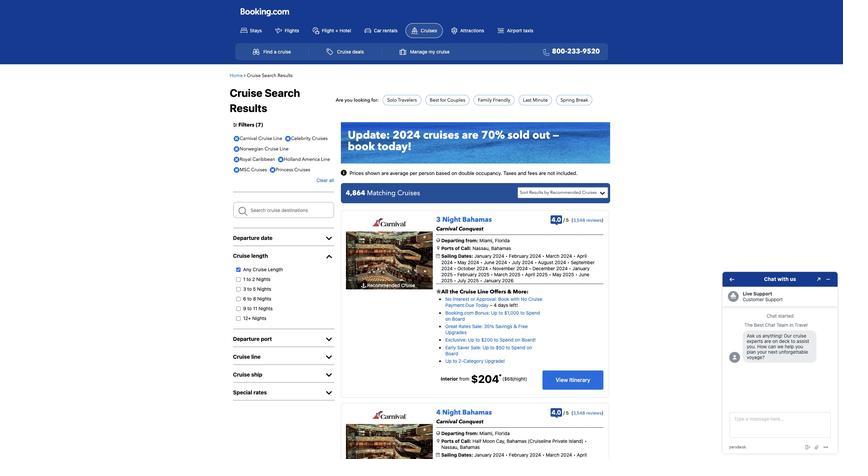 Task type: describe. For each thing, give the bounding box(es) containing it.
september
[[571, 260, 595, 265]]

celebrity cruises link
[[284, 134, 330, 144]]

clear all
[[317, 178, 334, 183]]

royal
[[240, 156, 251, 163]]

solo travelers link
[[387, 97, 417, 103]]

12+ Nights checkbox
[[235, 317, 242, 321]]

nights for 9 to 11 nights
[[259, 306, 273, 312]]

fees
[[528, 170, 538, 176]]

• inside half moon cay, bahamas (cruiseline private island) • nassau, bahamas
[[585, 438, 587, 444]]

double
[[459, 170, 475, 176]]

0 horizontal spatial recommended
[[367, 282, 400, 288]]

interior
[[441, 376, 458, 382]]

find a cruise
[[263, 49, 291, 55]]

5 for 4 night bahamas
[[566, 410, 569, 416]]

ports of call: for 4 night bahamas
[[442, 438, 472, 444]]

Search cruise destinations text field
[[233, 202, 334, 218]]

florida for 3 night bahamas
[[495, 238, 510, 243]]

island)
[[569, 438, 584, 444]]

($68
[[503, 376, 513, 382]]

hotel
[[340, 27, 351, 33]]

are you looking for:
[[336, 97, 379, 103]]

by
[[544, 190, 549, 196]]

times circle image for norwegian
[[232, 144, 241, 154]]

departing for 4 night bahamas
[[442, 431, 465, 436]]

upgrade!
[[485, 358, 505, 364]]

times circle image for princess
[[268, 165, 277, 175]]

1 vertical spatial sale:
[[471, 345, 482, 350]]

6 to 8 Nights checkbox
[[235, 297, 242, 301]]

times circle image for royal
[[232, 155, 241, 165]]

calendar image
[[436, 254, 440, 258]]

1 vertical spatial 5
[[253, 286, 256, 292]]

3,548 for 3 night bahamas
[[573, 218, 585, 223]]

( for 3 night bahamas
[[572, 217, 573, 223]]

cruise for manage my cruise
[[437, 49, 450, 55]]

free
[[518, 324, 528, 329]]

2025 inside june 2025
[[442, 278, 453, 284]]

manage
[[410, 49, 428, 55]]

3 to 5 nights
[[243, 286, 271, 292]]

private
[[553, 438, 568, 444]]

4.0 for 4 night bahamas
[[552, 409, 561, 416]]

matching
[[367, 189, 396, 198]]

9 to 11 Nights checkbox
[[235, 307, 242, 311]]

october 2024 • november 2024 • december 2024 •
[[458, 266, 571, 271]]

travelers
[[398, 97, 417, 103]]

cruise ship
[[233, 372, 262, 378]]

msc cruises
[[240, 167, 267, 173]]

moon
[[483, 438, 495, 444]]

flights
[[285, 27, 299, 33]]

cruises
[[423, 128, 459, 143]]

view itinerary link
[[543, 371, 604, 390]]

departing from: miami, florida for 3 night bahamas
[[442, 238, 510, 243]]

1 vertical spatial may
[[553, 272, 562, 277]]

no interest or approval: book with no cruise payment due today
[[446, 296, 543, 308]]

from
[[459, 376, 470, 382]]

calendar image
[[436, 453, 440, 457]]

clear
[[317, 178, 328, 183]]

december
[[533, 266, 555, 271]]

2 horizontal spatial results
[[529, 190, 543, 196]]

april for 3 night bahamas
[[577, 253, 587, 259]]

3 for to
[[243, 286, 246, 292]]

sliders image
[[233, 123, 237, 127]]

1 vertical spatial search
[[265, 86, 300, 99]]

12+
[[243, 316, 251, 321]]

august
[[538, 260, 554, 265]]

0 vertical spatial search
[[262, 72, 277, 79]]

you
[[345, 97, 353, 103]]

cruise deals link
[[319, 45, 371, 58]]

msc cruises link
[[232, 165, 269, 175]]

0 horizontal spatial june
[[484, 260, 495, 265]]

interior from $204
[[441, 373, 499, 386]]

departing for 3 night bahamas
[[442, 238, 465, 243]]

sailing dates: for 3 night bahamas
[[442, 253, 475, 259]]

update: 2024 cruises are 70% sold out — book today! main content
[[226, 68, 617, 459]]

april for 4 night bahamas
[[577, 452, 587, 458]]

prices shown are average per person based on double occupancy. taxes and fees are not included. element
[[350, 170, 578, 176]]

0 vertical spatial nassau,
[[473, 246, 490, 251]]

princess cruises
[[276, 167, 310, 173]]

recommended cruise
[[367, 282, 415, 288]]

1 vertical spatial february
[[458, 272, 477, 277]]

may 2024 • june 2024 • july 2024 • august 2024 •
[[458, 260, 570, 265]]

globe image for 4 night bahamas
[[436, 431, 441, 436]]

caribbean
[[253, 156, 275, 163]]

5 for 3 night bahamas
[[566, 217, 569, 223]]

half moon cay, bahamas (cruiseline private island) • nassau, bahamas
[[442, 438, 587, 450]]

1 vertical spatial cruise search results
[[230, 86, 300, 114]]

occupancy.
[[476, 170, 502, 176]]

chevron down image for departure port
[[324, 337, 334, 343]]

july 2025 • january 2026
[[458, 278, 514, 284]]

a
[[274, 49, 277, 55]]

—
[[553, 128, 559, 143]]

chevron down image for cruise ship
[[324, 372, 334, 379]]

0 vertical spatial board
[[452, 316, 465, 322]]

of for 4 night bahamas
[[455, 438, 460, 444]]

1 vertical spatial board
[[446, 351, 458, 357]]

3 to 5 Nights checkbox
[[235, 287, 242, 292]]

from: for 3 night bahamas
[[466, 238, 478, 243]]

attractions link
[[446, 23, 490, 38]]

0 vertical spatial march
[[546, 253, 560, 259]]

rentals
[[383, 27, 398, 33]]

call: for 3 night bahamas
[[461, 246, 472, 251]]

bonus:
[[475, 310, 490, 316]]

best for couples link
[[430, 97, 465, 103]]

11
[[253, 306, 257, 312]]

half
[[473, 438, 482, 444]]

reviews for 4 night bahamas
[[587, 410, 602, 416]]

0 horizontal spatial &
[[508, 288, 512, 296]]

$50
[[496, 345, 505, 350]]

nassau, inside half moon cay, bahamas (cruiseline private island) • nassau, bahamas
[[442, 444, 459, 450]]

bahamas inside the "3 night bahamas carnival conquest"
[[463, 215, 492, 224]]

reviews for 3 night bahamas
[[587, 218, 602, 223]]

update:
[[348, 128, 390, 143]]

exclusive:
[[446, 337, 467, 343]]

travel menu navigation
[[235, 43, 608, 60]]

update: 2024 cruises are 70% sold out — book today!
[[348, 128, 559, 154]]

results inside cruise search results
[[230, 102, 267, 114]]

1 horizontal spatial 4
[[494, 303, 497, 308]]

manage my cruise
[[410, 49, 450, 55]]

sold
[[508, 128, 530, 143]]

filters
[[239, 121, 255, 129]]

bahamas right cay,
[[507, 438, 527, 444]]

0 vertical spatial may
[[458, 260, 467, 265]]

departure for departure date
[[233, 235, 260, 241]]

the
[[450, 288, 459, 296]]

flight + hotel link
[[307, 23, 357, 38]]

january 2025
[[442, 266, 590, 277]]

0 vertical spatial results
[[278, 72, 293, 79]]

chevron down image for special rates
[[324, 390, 334, 397]]

person
[[419, 170, 435, 176]]

departure port
[[233, 336, 272, 342]]

7
[[258, 121, 261, 129]]

35%
[[484, 324, 494, 329]]

carnival cruise line image for 3 night bahamas
[[373, 218, 407, 227]]

book today!
[[348, 140, 412, 154]]

holland america line link
[[276, 155, 332, 165]]

0 vertical spatial spend
[[526, 310, 540, 316]]

cay,
[[496, 438, 506, 444]]

on down board!
[[527, 345, 532, 350]]

2 vertical spatial march
[[546, 452, 560, 458]]

map marker image for 4 night bahamas
[[437, 439, 440, 443]]

of for 3 night bahamas
[[455, 246, 460, 251]]

more:
[[513, 288, 529, 296]]

cruise inside carnival cruise line link
[[258, 135, 272, 142]]

info label image
[[341, 170, 348, 177]]

800-233-9520
[[552, 47, 600, 56]]

0 vertical spatial february
[[509, 253, 529, 259]]

departure for departure port
[[233, 336, 260, 342]]

2 vertical spatial spend
[[512, 345, 526, 350]]

0 vertical spatial )
[[261, 121, 263, 129]]

no interest or approval: book with no cruise payment due today link
[[446, 296, 543, 308]]

interest
[[453, 296, 470, 302]]

times circle image for carnival
[[232, 134, 241, 144]]

1 no from the left
[[446, 296, 452, 302]]

sort
[[520, 190, 528, 196]]

june 2025
[[442, 272, 590, 284]]

on right based
[[452, 170, 457, 176]]

cruises inside cruises link
[[421, 27, 437, 33]]

line for carnival cruise line
[[273, 135, 282, 142]]

offers
[[490, 288, 506, 296]]

1 vertical spatial /
[[513, 376, 515, 382]]

0 vertical spatial sale:
[[472, 324, 483, 329]]

rates
[[459, 324, 471, 329]]

1 vertical spatial spend
[[500, 337, 514, 343]]

800-
[[552, 47, 568, 56]]

line for norwegian cruise line
[[280, 146, 289, 152]]

attractions
[[460, 27, 484, 33]]

bahamas down the half
[[460, 444, 480, 450]]

nights for 3 to 5 nights
[[257, 286, 271, 292]]

4.0 for 3 night bahamas
[[552, 216, 561, 223]]

are inside update: 2024 cruises are 70% sold out — book today!
[[462, 128, 479, 143]]

length
[[251, 253, 268, 259]]

on left board!
[[515, 337, 521, 343]]

4 inside 4 night bahamas carnival conquest
[[436, 408, 441, 417]]

1 vertical spatial july
[[458, 278, 466, 284]]

from: for 4 night bahamas
[[466, 431, 478, 436]]



Task type: locate. For each thing, give the bounding box(es) containing it.
/ down sort results by recommended cruises on the top right
[[564, 217, 565, 223]]

results down the find a cruise
[[278, 72, 293, 79]]

home link
[[230, 72, 243, 79]]

april down december on the bottom
[[525, 272, 535, 277]]

1 vertical spatial 4
[[436, 408, 441, 417]]

any
[[243, 267, 252, 273]]

1 vertical spatial map marker image
[[437, 439, 440, 443]]

nights for 1 to 2 nights
[[256, 277, 271, 282]]

april 2024 for 3 night bahamas
[[442, 253, 587, 265]]

2 carnival conquest image from the top
[[346, 424, 433, 459]]

chevron down image
[[324, 253, 334, 260], [324, 337, 334, 343]]

departing from: miami, florida up the half
[[442, 431, 510, 436]]

0 vertical spatial april 2024
[[442, 253, 587, 265]]

ports for 4 night bahamas
[[442, 438, 454, 444]]

9 to 11 nights
[[243, 306, 273, 312]]

carnival inside 4 night bahamas carnival conquest
[[436, 418, 458, 426]]

booking.com home image
[[241, 8, 289, 17]]

princess cruises link
[[268, 165, 312, 175]]

1 vertical spatial miami,
[[480, 431, 494, 436]]

2 chevron down image from the top
[[324, 354, 334, 361]]

Any Cruise Length checkbox
[[235, 268, 242, 272]]

2 3,548 from the top
[[573, 410, 585, 416]]

up left "2-"
[[446, 358, 452, 364]]

1 ports of call: from the top
[[442, 246, 472, 251]]

sailing dates: up the october
[[442, 253, 475, 259]]

2 conquest from the top
[[459, 418, 484, 426]]

1 to 2 nights
[[243, 277, 271, 282]]

5
[[566, 217, 569, 223], [253, 286, 256, 292], [566, 410, 569, 416]]

bahamas inside 4 night bahamas carnival conquest
[[463, 408, 492, 417]]

( down sort results by recommended cruises on the top right
[[572, 217, 573, 223]]

0 vertical spatial /
[[564, 217, 565, 223]]

from: down the "3 night bahamas carnival conquest"
[[466, 238, 478, 243]]

chevron down image for cruise line
[[324, 354, 334, 361]]

june inside june 2025
[[579, 272, 590, 277]]

3,548 for 4 night bahamas
[[573, 410, 585, 416]]

sort results by recommended cruises
[[520, 190, 597, 196]]

up down $200
[[483, 345, 489, 350]]

1 of from the top
[[455, 246, 460, 251]]

night inside the "3 night bahamas carnival conquest"
[[443, 215, 461, 224]]

carnival cruise line image
[[373, 218, 407, 227], [373, 411, 407, 420]]

times circle image up holland
[[284, 134, 293, 144]]

0 vertical spatial departing from: miami, florida
[[442, 238, 510, 243]]

2 vertical spatial results
[[529, 190, 543, 196]]

1 vertical spatial january 2024 • february 2024 • march 2024 •
[[475, 452, 576, 458]]

dates: down the half
[[458, 452, 473, 458]]

carnival inside the "3 night bahamas carnival conquest"
[[436, 225, 458, 233]]

2 january 2024 • february 2024 • march 2024 • from the top
[[475, 452, 576, 458]]

1 vertical spatial recommended
[[367, 282, 400, 288]]

1 vertical spatial ports
[[442, 438, 454, 444]]

2 3,548 reviews link from the top
[[573, 410, 602, 416]]

sailing right calendar image
[[442, 253, 457, 259]]

night inside 4 night bahamas carnival conquest
[[443, 408, 461, 417]]

0 vertical spatial june
[[484, 260, 495, 265]]

0 vertical spatial april
[[577, 253, 587, 259]]

june down 'september'
[[579, 272, 590, 277]]

conquest for 3
[[459, 225, 484, 233]]

view
[[556, 377, 568, 383]]

1 night from the top
[[443, 215, 461, 224]]

0 vertical spatial 3,548
[[573, 218, 585, 223]]

holland
[[284, 156, 301, 163]]

0 horizontal spatial 3
[[243, 286, 246, 292]]

2 ports of call: from the top
[[442, 438, 472, 444]]

0 vertical spatial january 2024 • february 2024 • march 2024 •
[[475, 253, 576, 259]]

4.0 / 5 ( 3,548 reviews ) down sort results by recommended cruises on the top right
[[552, 216, 604, 223]]

florida for 4 night bahamas
[[495, 431, 510, 436]]

conquest up the half
[[459, 418, 484, 426]]

0 vertical spatial carnival cruise line image
[[373, 218, 407, 227]]

2 vertical spatial february
[[509, 452, 529, 458]]

0 vertical spatial 5
[[566, 217, 569, 223]]

1 vertical spatial nassau,
[[442, 444, 459, 450]]

results
[[278, 72, 293, 79], [230, 102, 267, 114], [529, 190, 543, 196]]

january down 'september'
[[573, 266, 590, 271]]

january up offers
[[484, 278, 501, 284]]

carnival for 4
[[436, 418, 458, 426]]

2 no from the left
[[521, 296, 527, 302]]

my
[[429, 49, 435, 55]]

filters ( 7 )
[[239, 121, 263, 129]]

departing from: miami, florida for 4 night bahamas
[[442, 431, 510, 436]]

sailing dates: right calendar icon
[[442, 452, 475, 458]]

march up august
[[546, 253, 560, 259]]

1 horizontal spatial recommended
[[551, 190, 581, 196]]

2 carnival cruise line image from the top
[[373, 411, 407, 420]]

rates
[[254, 390, 267, 396]]

2 map marker image from the top
[[437, 439, 440, 443]]

cruise for find a cruise
[[278, 49, 291, 55]]

family friendly
[[478, 97, 510, 103]]

2 of from the top
[[455, 438, 460, 444]]

) for 3 night bahamas
[[602, 217, 604, 223]]

flight + hotel
[[322, 27, 351, 33]]

1 vertical spatial ports of call:
[[442, 438, 472, 444]]

times circle image for msc
[[232, 165, 241, 175]]

4,864 matching cruises
[[346, 189, 420, 198]]

sailing
[[442, 253, 457, 259], [442, 452, 457, 458]]

1 departing from: miami, florida from the top
[[442, 238, 510, 243]]

up down –
[[491, 310, 498, 316]]

of left the half
[[455, 438, 460, 444]]

with
[[511, 296, 520, 302]]

departure date
[[233, 235, 273, 241]]

times circle image down 'sliders' icon
[[232, 134, 241, 144]]

2 florida from the top
[[495, 431, 510, 436]]

conquest inside the "3 night bahamas carnival conquest"
[[459, 225, 484, 233]]

line for holland america line
[[321, 156, 330, 163]]

cruise line
[[233, 354, 261, 360]]

april 2024 for 4 night bahamas
[[442, 452, 587, 459]]

february down half moon cay, bahamas (cruiseline private island) • nassau, bahamas
[[509, 452, 529, 458]]

nights down 9 to 11 nights
[[252, 316, 267, 321]]

times circle image down royal in the top left of the page
[[232, 165, 241, 175]]

0 vertical spatial cruise search results
[[247, 72, 293, 79]]

/ right asterisk icon
[[513, 376, 515, 382]]

nights
[[256, 277, 271, 282], [257, 286, 271, 292], [257, 296, 272, 302], [259, 306, 273, 312], [252, 316, 267, 321]]

manage my cruise button
[[392, 45, 457, 58]]

none field inside update: 2024 cruises are 70% sold out — book today! main content
[[233, 202, 334, 218]]

port
[[261, 336, 272, 342]]

taxis
[[524, 27, 534, 33]]

map marker image up calendar image
[[437, 246, 440, 251]]

carnival cruise line image for 4 night bahamas
[[373, 411, 407, 420]]

may down december on the bottom
[[553, 272, 562, 277]]

asterisk image
[[499, 374, 502, 377]]

april up 'september'
[[577, 253, 587, 259]]

1 4.0 from the top
[[552, 216, 561, 223]]

2 from: from the top
[[466, 431, 478, 436]]

night)
[[515, 376, 527, 382]]

5 up 'private'
[[566, 410, 569, 416]]

1 vertical spatial april
[[525, 272, 535, 277]]

ports down the "3 night bahamas carnival conquest"
[[442, 246, 454, 251]]

1 january 2024 • february 2024 • march 2024 • from the top
[[475, 253, 576, 259]]

spring
[[561, 97, 575, 103]]

any cruise length
[[243, 267, 283, 273]]

sailing for 3 night bahamas
[[442, 253, 457, 259]]

1 vertical spatial 3
[[243, 286, 246, 292]]

2 vertical spatial carnival
[[436, 418, 458, 426]]

1 map marker image from the top
[[437, 246, 440, 251]]

january inside the january 2025
[[573, 266, 590, 271]]

1 vertical spatial june
[[579, 272, 590, 277]]

conquest up "nassau, bahamas"
[[459, 225, 484, 233]]

1 horizontal spatial june
[[579, 272, 590, 277]]

2 miami, from the top
[[480, 431, 494, 436]]

recommended right by
[[551, 190, 581, 196]]

0 horizontal spatial are
[[382, 170, 389, 176]]

on up great
[[446, 316, 451, 322]]

prices
[[350, 170, 364, 176]]

0 vertical spatial july
[[512, 260, 521, 265]]

1 vertical spatial &
[[514, 324, 517, 329]]

0 vertical spatial night
[[443, 215, 461, 224]]

0 vertical spatial carnival conquest image
[[346, 232, 433, 289]]

0 horizontal spatial results
[[230, 102, 267, 114]]

1 chevron down image from the top
[[324, 253, 334, 260]]

map marker image for 3 night bahamas
[[437, 246, 440, 251]]

are
[[462, 128, 479, 143], [382, 170, 389, 176], [539, 170, 546, 176]]

times circle image down caribbean
[[268, 165, 277, 175]]

june
[[484, 260, 495, 265], [579, 272, 590, 277]]

1 departing from the top
[[442, 238, 465, 243]]

0 vertical spatial dates:
[[458, 253, 473, 259]]

call: for 4 night bahamas
[[461, 438, 472, 444]]

4.0 / 5 ( 3,548 reviews ) for 3 night bahamas
[[552, 216, 604, 223]]

0 vertical spatial ports
[[442, 246, 454, 251]]

0 vertical spatial carnival
[[240, 135, 257, 142]]

0 vertical spatial 4.0
[[552, 216, 561, 223]]

times circle image
[[232, 134, 241, 144], [284, 134, 293, 144], [232, 144, 241, 154], [232, 155, 241, 165], [268, 165, 277, 175]]

spend up $50
[[500, 337, 514, 343]]

booking.com bonus: up to $1,000 to spend on board great rates sale: 35% savings & free upgrades exclusive: up to $200 to spend on board! early saver sale: up to $50 to spend on board up to 2-category upgrade!
[[446, 310, 540, 364]]

1 horizontal spatial are
[[462, 128, 479, 143]]

april down island)
[[577, 452, 587, 458]]

january down "nassau, bahamas"
[[475, 253, 492, 259]]

0 vertical spatial 4
[[494, 303, 497, 308]]

globe image for 3 night bahamas
[[436, 238, 441, 243]]

1 carnival conquest image from the top
[[346, 232, 433, 289]]

1 sailing from the top
[[442, 253, 457, 259]]

cruise inside no interest or approval: book with no cruise payment due today
[[529, 296, 543, 302]]

2026
[[502, 278, 514, 284]]

nights up 6 to 8 nights
[[257, 286, 271, 292]]

celebrity cruises
[[291, 135, 328, 142]]

1 vertical spatial 4.0
[[552, 409, 561, 416]]

1 vertical spatial sailing dates:
[[442, 452, 475, 458]]

line right america
[[321, 156, 330, 163]]

may up the october
[[458, 260, 467, 265]]

times circle image
[[276, 155, 285, 165], [232, 165, 241, 175]]

ship
[[251, 372, 262, 378]]

sailing for 4 night bahamas
[[442, 452, 457, 458]]

march
[[546, 253, 560, 259], [494, 272, 508, 277], [546, 452, 560, 458]]

anchor image
[[361, 283, 366, 288]]

july down the october
[[458, 278, 466, 284]]

1 from: from the top
[[466, 238, 478, 243]]

1 4.0 / 5 ( 3,548 reviews ) from the top
[[552, 216, 604, 223]]

call: left the half
[[461, 438, 472, 444]]

april 2024 down half moon cay, bahamas (cruiseline private island) • nassau, bahamas
[[442, 452, 587, 459]]

0 vertical spatial 4.0 / 5 ( 3,548 reviews )
[[552, 216, 604, 223]]

1 dates: from the top
[[458, 253, 473, 259]]

1 vertical spatial times circle image
[[232, 165, 241, 175]]

cruises inside msc cruises link
[[251, 167, 267, 173]]

bahamas up the half
[[463, 408, 492, 417]]

departing down the "3 night bahamas carnival conquest"
[[442, 238, 465, 243]]

2 chevron down image from the top
[[324, 337, 334, 343]]

1 3,548 reviews link from the top
[[573, 218, 602, 223]]

miami, up moon
[[480, 431, 494, 436]]

early
[[446, 345, 456, 350]]

july up october 2024 • november 2024 • december 2024 • at the bottom of the page
[[512, 260, 521, 265]]

globe image up calendar image
[[436, 238, 441, 243]]

times circle image for celebrity
[[284, 134, 293, 144]]

miami, for 4 night bahamas
[[480, 431, 494, 436]]

0 vertical spatial reviews
[[587, 218, 602, 223]]

0 vertical spatial recommended
[[551, 190, 581, 196]]

1 chevron down image from the top
[[324, 235, 334, 242]]

2 cruise from the left
[[437, 49, 450, 55]]

1 florida from the top
[[495, 238, 510, 243]]

0 vertical spatial sailing dates:
[[442, 253, 475, 259]]

spring break
[[561, 97, 588, 103]]

of up the october
[[455, 246, 460, 251]]

0 vertical spatial conquest
[[459, 225, 484, 233]]

night for 3
[[443, 215, 461, 224]]

call: up the october
[[461, 246, 472, 251]]

all
[[329, 178, 334, 183]]

sailing dates: for 4 night bahamas
[[442, 452, 475, 458]]

search
[[262, 72, 277, 79], [265, 86, 300, 99]]

globe image up calendar icon
[[436, 431, 441, 436]]

0 horizontal spatial no
[[446, 296, 452, 302]]

departing down 4 night bahamas carnival conquest
[[442, 431, 465, 436]]

& inside booking.com bonus: up to $1,000 to spend on board great rates sale: 35% savings & free upgrades exclusive: up to $200 to spend on board! early saver sale: up to $50 to spend on board up to 2-category upgrade!
[[514, 324, 517, 329]]

departure up cruise length
[[233, 235, 260, 241]]

0 vertical spatial times circle image
[[276, 155, 285, 165]]

2 departure from the top
[[233, 336, 260, 342]]

home
[[230, 72, 243, 79]]

map marker image up calendar icon
[[437, 439, 440, 443]]

dates: for 4 night bahamas
[[458, 452, 473, 458]]

1 ports from the top
[[442, 246, 454, 251]]

conquest
[[459, 225, 484, 233], [459, 418, 484, 426]]

sale:
[[472, 324, 483, 329], [471, 345, 482, 350]]

results left by
[[529, 190, 543, 196]]

ports for 3 night bahamas
[[442, 246, 454, 251]]

/ for 3 night bahamas
[[564, 217, 565, 223]]

3 chevron down image from the top
[[324, 372, 334, 379]]

angle right image
[[244, 73, 246, 78]]

are
[[336, 97, 344, 103]]

ports of call: up the october
[[442, 246, 472, 251]]

0 vertical spatial (
[[256, 121, 258, 129]]

2 april 2024 from the top
[[442, 452, 587, 459]]

2 ports from the top
[[442, 438, 454, 444]]

1 vertical spatial chevron down image
[[324, 337, 334, 343]]

map marker image
[[437, 246, 440, 251], [437, 439, 440, 443]]

1
[[243, 277, 245, 282]]

2 vertical spatial /
[[564, 410, 565, 416]]

chevron down image for departure date
[[324, 235, 334, 242]]

march down november
[[494, 272, 508, 277]]

2 4.0 from the top
[[552, 409, 561, 416]]

stays
[[250, 27, 262, 33]]

/ for 4 night bahamas
[[564, 410, 565, 416]]

chevron down image
[[324, 235, 334, 242], [324, 354, 334, 361], [324, 372, 334, 379], [324, 390, 334, 397]]

cruises inside princess cruises "link"
[[294, 167, 310, 173]]

2025 inside the january 2025
[[442, 272, 453, 277]]

1 horizontal spatial cruise
[[437, 49, 450, 55]]

1 cruise from the left
[[278, 49, 291, 55]]

star image
[[436, 289, 441, 294]]

nights right 2
[[256, 277, 271, 282]]

holland america line
[[284, 156, 330, 163]]

2 dates: from the top
[[458, 452, 473, 458]]

ports of call: for 3 night bahamas
[[442, 246, 472, 251]]

bahamas up may 2024 • june 2024 • july 2024 • august 2024 •
[[491, 246, 511, 251]]

carnival conquest image
[[346, 232, 433, 289], [346, 424, 433, 459]]

1 to 2 Nights checkbox
[[235, 278, 242, 282]]

1 call: from the top
[[461, 246, 472, 251]]

best
[[430, 97, 439, 103]]

1 vertical spatial sailing
[[442, 452, 457, 458]]

1 vertical spatial march
[[494, 272, 508, 277]]

looking
[[354, 97, 370, 103]]

january 2024 • february 2024 • march 2024 • down half moon cay, bahamas (cruiseline private island) • nassau, bahamas
[[475, 452, 576, 458]]

january down moon
[[475, 452, 492, 458]]

cruise
[[337, 49, 351, 55], [247, 72, 261, 79], [230, 86, 263, 99], [258, 135, 272, 142], [265, 146, 279, 152], [233, 253, 250, 259], [253, 267, 267, 273], [401, 282, 415, 288], [460, 288, 476, 296], [529, 296, 543, 302], [233, 354, 250, 360], [233, 372, 250, 378]]

ports of call: left the half
[[442, 438, 472, 444]]

1 departure from the top
[[233, 235, 260, 241]]

2024 inside update: 2024 cruises are 70% sold out — book today!
[[393, 128, 421, 143]]

2 sailing dates: from the top
[[442, 452, 475, 458]]

4.0 / 5 ( 3,548 reviews ) for 4 night bahamas
[[552, 409, 604, 416]]

) for 4 night bahamas
[[602, 410, 604, 416]]

2 globe image from the top
[[436, 431, 441, 436]]

line up norwegian cruise line
[[273, 135, 282, 142]]

3 night bahamas carnival conquest
[[436, 215, 492, 233]]

1 vertical spatial carnival conquest image
[[346, 424, 433, 459]]

/ up 'private'
[[564, 410, 565, 416]]

are right shown on the top left of page
[[382, 170, 389, 176]]

$200
[[481, 337, 493, 343]]

9520
[[583, 47, 600, 56]]

4.0 down sort results by recommended cruises on the top right
[[552, 216, 561, 223]]

departing
[[442, 238, 465, 243], [442, 431, 465, 436]]

cruises inside celebrity cruises link
[[312, 135, 328, 142]]

2 vertical spatial april
[[577, 452, 587, 458]]

0 vertical spatial map marker image
[[437, 246, 440, 251]]

conquest inside 4 night bahamas carnival conquest
[[459, 418, 484, 426]]

3 for night
[[436, 215, 441, 224]]

0 vertical spatial departure
[[233, 235, 260, 241]]

0 vertical spatial &
[[508, 288, 512, 296]]

( right filters
[[256, 121, 258, 129]]

2 departing from: miami, florida from the top
[[442, 431, 510, 436]]

sale: right saver
[[471, 345, 482, 350]]

couples
[[448, 97, 465, 103]]

april
[[577, 253, 587, 259], [525, 272, 535, 277], [577, 452, 587, 458]]

out
[[533, 128, 550, 143]]

april 2024
[[442, 253, 587, 265], [442, 452, 587, 459]]

not
[[548, 170, 555, 176]]

& left free
[[514, 324, 517, 329]]

reviews
[[587, 218, 602, 223], [587, 410, 602, 416]]

1 vertical spatial 4.0 / 5 ( 3,548 reviews )
[[552, 409, 604, 416]]

family friendly link
[[478, 97, 510, 103]]

1 vertical spatial 3,548 reviews link
[[573, 410, 602, 416]]

1 carnival cruise line image from the top
[[373, 218, 407, 227]]

1 conquest from the top
[[459, 225, 484, 233]]

carnival for 3
[[436, 225, 458, 233]]

cruise search results down the find
[[247, 72, 293, 79]]

times circle image for holland
[[276, 155, 285, 165]]

2 night from the top
[[443, 408, 461, 417]]

ports left the half
[[442, 438, 454, 444]]

miami, for 3 night bahamas
[[480, 238, 494, 243]]

sailing right calendar icon
[[442, 452, 457, 458]]

spend down board!
[[512, 345, 526, 350]]

are left 70%
[[462, 128, 479, 143]]

1 vertical spatial florida
[[495, 431, 510, 436]]

0 vertical spatial ports of call:
[[442, 246, 472, 251]]

( for 4 night bahamas
[[572, 410, 573, 416]]

results up filters
[[230, 102, 267, 114]]

4,864
[[346, 189, 365, 198]]

& up with
[[508, 288, 512, 296]]

1 vertical spatial conquest
[[459, 418, 484, 426]]

times circle image up princess
[[276, 155, 285, 165]]

chevron down image for cruise length
[[324, 253, 334, 260]]

($68 / night)
[[503, 376, 527, 382]]

april 2024 up october 2024 • november 2024 • december 2024 • at the bottom of the page
[[442, 253, 587, 265]]

1 vertical spatial carnival cruise line image
[[373, 411, 407, 420]]

cruise inside cruise deals 'link'
[[337, 49, 351, 55]]

1 april 2024 from the top
[[442, 253, 587, 265]]

line up holland
[[280, 146, 289, 152]]

1 3,548 from the top
[[573, 218, 585, 223]]

1 vertical spatial (
[[572, 217, 573, 223]]

february down the october
[[458, 272, 477, 277]]

2
[[252, 277, 255, 282]]

flight
[[322, 27, 334, 33]]

1 vertical spatial dates:
[[458, 452, 473, 458]]

2 sailing from the top
[[442, 452, 457, 458]]

florida up "nassau, bahamas"
[[495, 238, 510, 243]]

2 horizontal spatial are
[[539, 170, 546, 176]]

1 reviews from the top
[[587, 218, 602, 223]]

book
[[498, 296, 509, 302]]

days
[[498, 303, 508, 308]]

1 horizontal spatial july
[[512, 260, 521, 265]]

2 call: from the top
[[461, 438, 472, 444]]

4 chevron down image from the top
[[324, 390, 334, 397]]

payment
[[446, 303, 464, 308]]

1 vertical spatial april 2024
[[442, 452, 587, 459]]

9
[[243, 306, 246, 312]]

airport
[[507, 27, 522, 33]]

1 vertical spatial departing from: miami, florida
[[442, 431, 510, 436]]

1 sailing dates: from the top
[[442, 253, 475, 259]]

1 vertical spatial globe image
[[436, 431, 441, 436]]

night for 4
[[443, 408, 461, 417]]

march down 'private'
[[546, 452, 560, 458]]

sale: left 35%
[[472, 324, 483, 329]]

up up saver
[[468, 337, 475, 343]]

1 vertical spatial from:
[[466, 431, 478, 436]]

spend
[[526, 310, 540, 316], [500, 337, 514, 343], [512, 345, 526, 350]]

1 vertical spatial carnival
[[436, 225, 458, 233]]

cruise inside norwegian cruise line link
[[265, 146, 279, 152]]

0 vertical spatial 3
[[436, 215, 441, 224]]

cruises link
[[406, 23, 443, 38]]

6 to 8 nights
[[243, 296, 272, 302]]

family
[[478, 97, 492, 103]]

conquest for 4
[[459, 418, 484, 426]]

&
[[508, 288, 512, 296], [514, 324, 517, 329]]

itinerary
[[570, 377, 590, 383]]

nights for 6 to 8 nights
[[257, 296, 272, 302]]

1 horizontal spatial nassau,
[[473, 246, 490, 251]]

0 vertical spatial miami,
[[480, 238, 494, 243]]

cruise search results up 7
[[230, 86, 300, 114]]

line up approval:
[[478, 288, 489, 296]]

2 4.0 / 5 ( 3,548 reviews ) from the top
[[552, 409, 604, 416]]

are left not
[[539, 170, 546, 176]]

0 vertical spatial sailing
[[442, 253, 457, 259]]

1 miami, from the top
[[480, 238, 494, 243]]

1 vertical spatial call:
[[461, 438, 472, 444]]

globe image
[[436, 238, 441, 243], [436, 431, 441, 436]]

date
[[261, 235, 273, 241]]

february up may 2024 • june 2024 • july 2024 • august 2024 •
[[509, 253, 529, 259]]

12+ nights
[[243, 316, 267, 321]]

spend up free
[[526, 310, 540, 316]]

board down early on the bottom right
[[446, 351, 458, 357]]

2025
[[442, 272, 453, 277], [478, 272, 490, 277], [509, 272, 521, 277], [537, 272, 548, 277], [563, 272, 574, 277], [442, 278, 453, 284], [468, 278, 479, 284]]

nights right the 8
[[257, 296, 272, 302]]

None field
[[233, 202, 334, 218]]

nassau, up the october
[[473, 246, 490, 251]]

0 vertical spatial chevron down image
[[324, 253, 334, 260]]

average
[[390, 170, 409, 176]]

solo
[[387, 97, 397, 103]]

0 horizontal spatial may
[[458, 260, 467, 265]]

1 globe image from the top
[[436, 238, 441, 243]]

dates: for 3 night bahamas
[[458, 253, 473, 259]]

cruise inside "dropdown button"
[[437, 49, 450, 55]]

from: up the half
[[466, 431, 478, 436]]

per
[[410, 170, 418, 176]]

3,548 reviews link for 4 night bahamas
[[573, 410, 602, 416]]

bahamas
[[463, 215, 492, 224], [491, 246, 511, 251], [463, 408, 492, 417], [507, 438, 527, 444], [460, 444, 480, 450]]

no down all
[[446, 296, 452, 302]]

2 vertical spatial (
[[572, 410, 573, 416]]

2 departing from the top
[[442, 431, 465, 436]]

nassau, bahamas
[[473, 246, 511, 251]]

2024 inside september 2024
[[442, 266, 453, 271]]

2 reviews from the top
[[587, 410, 602, 416]]

3 inside the "3 night bahamas carnival conquest"
[[436, 215, 441, 224]]

3,548 reviews link for 3 night bahamas
[[573, 218, 602, 223]]



Task type: vqa. For each thing, say whether or not it's contained in the screenshot.
every
no



